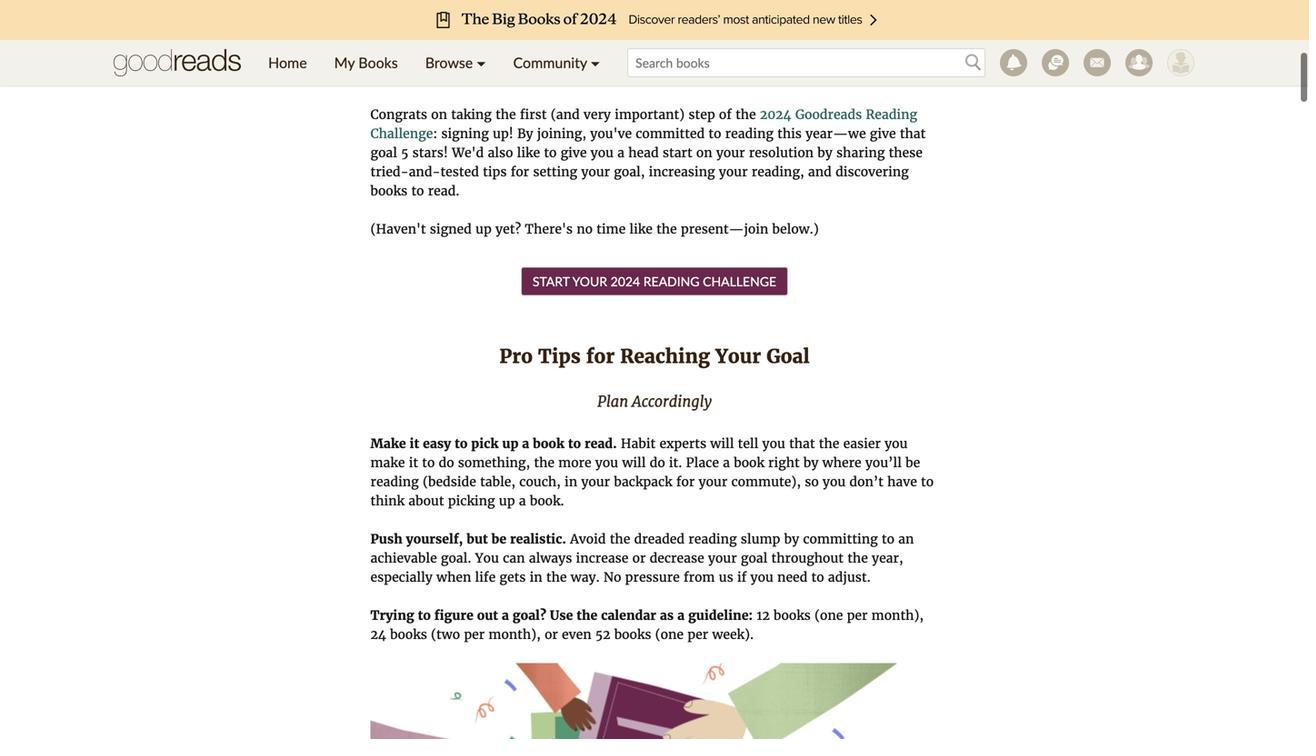 Task type: describe. For each thing, give the bounding box(es) containing it.
0 vertical spatial up
[[476, 221, 492, 237]]

life
[[475, 569, 496, 586]]

tell
[[738, 436, 758, 452]]

1 vertical spatial for
[[586, 345, 615, 368]]

picking
[[448, 493, 495, 509]]

signed
[[430, 221, 472, 237]]

(and
[[551, 106, 580, 123]]

books down trying
[[390, 626, 427, 643]]

: signing up! by joining, you've committed to reading this year—we give that goal 5 stars! we'd also like to give you a head start on your resolution by sharing these tried-and-tested tips for setting your goal, increasing your reading, and discovering books to read.
[[370, 126, 926, 199]]

no
[[577, 221, 593, 237]]

1 vertical spatial up
[[502, 436, 519, 452]]

even
[[562, 626, 592, 643]]

(haven't
[[370, 221, 426, 237]]

to down "throughout"
[[811, 569, 824, 586]]

home
[[268, 54, 307, 71]]

you
[[475, 550, 499, 566]]

pick
[[471, 436, 499, 452]]

about
[[408, 493, 444, 509]]

you down where
[[823, 474, 846, 490]]

0 horizontal spatial give
[[561, 145, 587, 161]]

yet?
[[495, 221, 521, 237]]

the up increase
[[610, 531, 630, 547]]

time
[[596, 221, 626, 237]]

1 vertical spatial like
[[629, 221, 653, 237]]

0 horizontal spatial per
[[464, 626, 485, 643]]

easier
[[843, 436, 881, 452]]

2 horizontal spatial per
[[847, 607, 868, 624]]

push yourself, but be realistic.
[[370, 531, 566, 547]]

you up right
[[762, 436, 785, 452]]

no
[[604, 569, 621, 586]]

0 horizontal spatial (one
[[655, 626, 684, 643]]

reading inside habit experts will tell you that the easier you make it to do something, the more you will do it. place a book right by where you'll be reading (bedside table, couch, in your backpack for your commute), so you don't have to think about picking up a book.
[[370, 474, 419, 490]]

your inside avoid the dreaded reading slump by committing to an achievable goal. you can always increase or decrease your goal throughout the year, especially when life gets in the way. no pressure from us if you need to adjust.
[[708, 550, 737, 566]]

2 do from the left
[[650, 455, 665, 471]]

as
[[660, 607, 674, 624]]

figure
[[434, 607, 473, 624]]

you inside avoid the dreaded reading slump by committing to an achievable goal. you can always increase or decrease your goal throughout the year, especially when life gets in the way. no pressure from us if you need to adjust.
[[750, 569, 774, 586]]

think
[[370, 493, 405, 509]]

first
[[520, 106, 547, 123]]

you've
[[590, 126, 632, 142]]

when
[[436, 569, 471, 586]]

setting
[[533, 164, 577, 180]]

friend requests image
[[1125, 49, 1153, 76]]

if
[[737, 569, 747, 586]]

goal inside : signing up! by joining, you've committed to reading this year—we give that goal 5 stars! we'd also like to give you a head start on your resolution by sharing these tried-and-tested tips for setting your goal, increasing your reading, and discovering books to read.
[[370, 145, 397, 161]]

like inside : signing up! by joining, you've committed to reading this year—we give that goal 5 stars! we'd also like to give you a head start on your resolution by sharing these tried-and-tested tips for setting your goal, increasing your reading, and discovering books to read.
[[517, 145, 540, 161]]

Search books text field
[[627, 48, 985, 77]]

my group discussions image
[[1042, 49, 1069, 76]]

home link
[[255, 40, 321, 85]]

0 horizontal spatial month),
[[489, 626, 541, 643]]

notifications image
[[1000, 49, 1027, 76]]

▾ for browse ▾
[[477, 54, 486, 71]]

0 vertical spatial month),
[[872, 607, 924, 624]]

start your 2024 reading challenge link
[[521, 267, 788, 296]]

browse
[[425, 54, 473, 71]]

habit experts will tell you that the easier you make it to do something, the more you will do it. place a book right by where you'll be reading (bedside table, couch, in your backpack for your commute), so you don't have to think about picking up a book.
[[370, 436, 934, 509]]

your left reading, on the right of the page
[[719, 164, 748, 180]]

reading,
[[752, 164, 804, 180]]

to up the more on the left bottom
[[568, 436, 581, 452]]

couch,
[[519, 474, 561, 490]]

your down the more on the left bottom
[[581, 474, 610, 490]]

from
[[684, 569, 715, 586]]

a right place
[[723, 455, 730, 471]]

0 horizontal spatial will
[[622, 455, 646, 471]]

always
[[529, 550, 572, 566]]

(two
[[431, 626, 460, 643]]

books down calendar
[[614, 626, 651, 643]]

don't
[[849, 474, 884, 490]]

start
[[663, 145, 692, 161]]

below.)
[[772, 221, 819, 237]]

by inside : signing up! by joining, you've committed to reading this year—we give that goal 5 stars! we'd also like to give you a head start on your resolution by sharing these tried-and-tested tips for setting your goal, increasing your reading, and discovering books to read.
[[818, 145, 833, 161]]

you'll
[[865, 455, 902, 471]]

(bedside
[[423, 474, 476, 490]]

the down "always"
[[546, 569, 567, 586]]

experts
[[659, 436, 706, 452]]

year—we
[[806, 126, 866, 142]]

0 horizontal spatial book
[[533, 436, 564, 452]]

it inside habit experts will tell you that the easier you make it to do something, the more you will do it. place a book right by where you'll be reading (bedside table, couch, in your backpack for your commute), so you don't have to think about picking up a book.
[[409, 455, 418, 471]]

challenge
[[703, 274, 776, 289]]

start
[[533, 274, 570, 289]]

2024 goodreads reading challenge link
[[370, 106, 917, 142]]

commute),
[[731, 474, 801, 490]]

pressure
[[625, 569, 680, 586]]

or inside the 12 books (one per month), 24 books (two per month), or even 52 books (one per week).
[[545, 626, 558, 643]]

your
[[715, 345, 761, 368]]

to right have
[[921, 474, 934, 490]]

the up couch,
[[534, 455, 555, 471]]

committing
[[803, 531, 878, 547]]

taking
[[451, 106, 492, 123]]

in inside habit experts will tell you that the easier you make it to do something, the more you will do it. place a book right by where you'll be reading (bedside table, couch, in your backpack for your commute), so you don't have to think about picking up a book.
[[565, 474, 577, 490]]

0 vertical spatial (one
[[815, 607, 843, 624]]

so
[[805, 474, 819, 490]]

community
[[513, 54, 587, 71]]

12
[[757, 607, 770, 624]]

table,
[[480, 474, 516, 490]]

up!
[[493, 126, 513, 142]]

for for also
[[511, 164, 529, 180]]

Search for books to add to your shelves search field
[[627, 48, 985, 77]]

to down and-
[[411, 183, 424, 199]]

committed
[[636, 126, 705, 142]]

yourself,
[[406, 531, 463, 547]]

goal
[[766, 345, 810, 368]]

challenge
[[370, 126, 433, 142]]

52
[[595, 626, 610, 643]]

your down place
[[699, 474, 728, 490]]

▾ for community ▾
[[591, 54, 600, 71]]

a right out at the bottom left
[[502, 607, 509, 624]]

head
[[628, 145, 659, 161]]

pro tips for reaching your goal
[[499, 345, 810, 368]]

2024 inside button
[[611, 274, 640, 289]]

discovering
[[836, 164, 909, 180]]

community ▾ button
[[500, 40, 614, 85]]

24
[[370, 626, 386, 643]]

these
[[889, 145, 923, 161]]

plan accordingly
[[597, 392, 712, 411]]

goodreads
[[795, 106, 862, 123]]

increasing
[[649, 164, 715, 180]]

5
[[401, 145, 409, 161]]

browse ▾
[[425, 54, 486, 71]]

book inside habit experts will tell you that the easier you make it to do something, the more you will do it. place a book right by where you'll be reading (bedside table, couch, in your backpack for your commute), so you don't have to think about picking up a book.
[[734, 455, 764, 471]]

read. inside : signing up! by joining, you've committed to reading this year—we give that goal 5 stars! we'd also like to give you a head start on your resolution by sharing these tried-and-tested tips for setting your goal, increasing your reading, and discovering books to read.
[[428, 183, 459, 199]]

congrats
[[370, 106, 427, 123]]

1 do from the left
[[439, 455, 454, 471]]

pro
[[499, 345, 533, 368]]

your down "of"
[[716, 145, 745, 161]]

the up where
[[819, 436, 839, 452]]

a left book.
[[519, 493, 526, 509]]

make
[[370, 455, 405, 471]]

you up you'll
[[885, 436, 908, 452]]

2024 goodreads reading challenge
[[370, 106, 917, 142]]

plan
[[597, 392, 628, 411]]

a right as
[[677, 607, 685, 624]]

reading inside avoid the dreaded reading slump by committing to an achievable goal. you can always increase or decrease your goal throughout the year, especially when life gets in the way. no pressure from us if you need to adjust.
[[688, 531, 737, 547]]

but
[[467, 531, 488, 547]]



Task type: locate. For each thing, give the bounding box(es) containing it.
(one down the adjust.
[[815, 607, 843, 624]]

tips
[[483, 164, 507, 180]]

1 horizontal spatial goal
[[741, 550, 768, 566]]

0 horizontal spatial do
[[439, 455, 454, 471]]

way.
[[571, 569, 600, 586]]

throughout
[[771, 550, 844, 566]]

1 vertical spatial be
[[492, 531, 506, 547]]

avoid
[[570, 531, 606, 547]]

be up have
[[906, 455, 920, 471]]

0 horizontal spatial read.
[[428, 183, 459, 199]]

1 vertical spatial goal
[[741, 550, 768, 566]]

1 vertical spatial read.
[[585, 436, 617, 452]]

in down the more on the left bottom
[[565, 474, 577, 490]]

the up the even
[[577, 607, 597, 624]]

read. down tested at the top left of the page
[[428, 183, 459, 199]]

2024 up this
[[760, 106, 791, 123]]

to up setting
[[544, 145, 557, 161]]

like right "time"
[[629, 221, 653, 237]]

we'd
[[452, 145, 484, 161]]

or up pressure
[[632, 550, 646, 566]]

2024
[[760, 106, 791, 123], [611, 274, 640, 289]]

0 vertical spatial like
[[517, 145, 540, 161]]

2 ▾ from the left
[[591, 54, 600, 71]]

goal up tried- at left
[[370, 145, 397, 161]]

read. up the more on the left bottom
[[585, 436, 617, 452]]

1 vertical spatial book
[[734, 455, 764, 471]]

that inside : signing up! by joining, you've committed to reading this year—we give that goal 5 stars! we'd also like to give you a head start on your resolution by sharing these tried-and-tested tips for setting your goal, increasing your reading, and discovering books to read.
[[900, 126, 926, 142]]

0 horizontal spatial ▾
[[477, 54, 486, 71]]

something,
[[458, 455, 530, 471]]

1 horizontal spatial 2024
[[760, 106, 791, 123]]

1 horizontal spatial like
[[629, 221, 653, 237]]

increase
[[576, 550, 629, 566]]

will
[[710, 436, 734, 452], [622, 455, 646, 471]]

2024 right the your
[[611, 274, 640, 289]]

that up right
[[789, 436, 815, 452]]

0 vertical spatial that
[[900, 126, 926, 142]]

0 horizontal spatial like
[[517, 145, 540, 161]]

0 vertical spatial 2024
[[760, 106, 791, 123]]

reading inside : signing up! by joining, you've committed to reading this year—we give that goal 5 stars! we'd also like to give you a head start on your resolution by sharing these tried-and-tested tips for setting your goal, increasing your reading, and discovering books to read.
[[725, 126, 774, 142]]

0 vertical spatial be
[[906, 455, 920, 471]]

or
[[632, 550, 646, 566], [545, 626, 558, 643]]

up down table,
[[499, 493, 515, 509]]

per
[[847, 607, 868, 624], [464, 626, 485, 643], [687, 626, 708, 643]]

1 horizontal spatial will
[[710, 436, 734, 452]]

be
[[906, 455, 920, 471], [492, 531, 506, 547]]

▾ right community
[[591, 54, 600, 71]]

1 vertical spatial give
[[561, 145, 587, 161]]

goal down slump
[[741, 550, 768, 566]]

1 vertical spatial or
[[545, 626, 558, 643]]

books
[[370, 183, 408, 199], [774, 607, 811, 624], [390, 626, 427, 643], [614, 626, 651, 643]]

sharing
[[836, 145, 885, 161]]

0 vertical spatial it
[[410, 436, 419, 452]]

reading down "of"
[[725, 126, 774, 142]]

tips
[[538, 345, 581, 368]]

goal inside avoid the dreaded reading slump by committing to an achievable goal. you can always increase or decrease your goal throughout the year, especially when life gets in the way. no pressure from us if you need to adjust.
[[741, 550, 768, 566]]

1 ▾ from the left
[[477, 54, 486, 71]]

for inside habit experts will tell you that the easier you make it to do something, the more you will do it. place a book right by where you'll be reading (bedside table, couch, in your backpack for your commute), so you don't have to think about picking up a book.
[[676, 474, 695, 490]]

signing
[[441, 126, 489, 142]]

a inside : signing up! by joining, you've committed to reading this year—we give that goal 5 stars! we'd also like to give you a head start on your resolution by sharing these tried-and-tested tips for setting your goal, increasing your reading, and discovering books to read.
[[617, 145, 625, 161]]

do up (bedside
[[439, 455, 454, 471]]

1 vertical spatial reading
[[370, 474, 419, 490]]

2 horizontal spatial for
[[676, 474, 695, 490]]

to down "of"
[[709, 126, 721, 142]]

for right the tips
[[586, 345, 615, 368]]

0 vertical spatial book
[[533, 436, 564, 452]]

out
[[477, 607, 498, 624]]

(one down as
[[655, 626, 684, 643]]

on inside : signing up! by joining, you've committed to reading this year—we give that goal 5 stars! we'd also like to give you a head start on your resolution by sharing these tried-and-tested tips for setting your goal, increasing your reading, and discovering books to read.
[[696, 145, 712, 161]]

menu
[[255, 40, 614, 85]]

1 vertical spatial it
[[409, 455, 418, 471]]

in right gets
[[530, 569, 542, 586]]

give down reading
[[870, 126, 896, 142]]

be right but
[[492, 531, 506, 547]]

your left goal,
[[581, 164, 610, 180]]

your
[[572, 274, 607, 289]]

will down the habit
[[622, 455, 646, 471]]

a up goal,
[[617, 145, 625, 161]]

up left yet?
[[476, 221, 492, 237]]

12 books (one per month), 24 books (two per month), or even 52 books (one per week).
[[370, 607, 924, 643]]

the right "of"
[[736, 106, 756, 123]]

books
[[358, 54, 398, 71]]

year,
[[872, 550, 903, 566]]

your up us
[[708, 550, 737, 566]]

by
[[517, 126, 533, 142]]

an
[[898, 531, 914, 547]]

0 horizontal spatial or
[[545, 626, 558, 643]]

a up something,
[[522, 436, 529, 452]]

gets
[[499, 569, 526, 586]]

backpack
[[614, 474, 672, 490]]

to left 'figure'
[[418, 607, 431, 624]]

do left it.
[[650, 455, 665, 471]]

▾ right browse
[[477, 54, 486, 71]]

per down 'guideline:'
[[687, 626, 708, 643]]

by up and
[[818, 145, 833, 161]]

0 horizontal spatial 2024
[[611, 274, 640, 289]]

it left "easy" on the left bottom
[[410, 436, 419, 452]]

1 vertical spatial 2024
[[611, 274, 640, 289]]

for for will
[[676, 474, 695, 490]]

to down "easy" on the left bottom
[[422, 455, 435, 471]]

0 horizontal spatial for
[[511, 164, 529, 180]]

0 horizontal spatial in
[[530, 569, 542, 586]]

give
[[870, 126, 896, 142], [561, 145, 587, 161]]

accordingly
[[632, 392, 712, 411]]

1 vertical spatial in
[[530, 569, 542, 586]]

that up these at top
[[900, 126, 926, 142]]

for inside : signing up! by joining, you've committed to reading this year—we give that goal 5 stars! we'd also like to give you a head start on your resolution by sharing these tried-and-tested tips for setting your goal, increasing your reading, and discovering books to read.
[[511, 164, 529, 180]]

1 horizontal spatial or
[[632, 550, 646, 566]]

1 horizontal spatial book
[[734, 455, 764, 471]]

calendar
[[601, 607, 656, 624]]

present—join
[[681, 221, 768, 237]]

per down out at the bottom left
[[464, 626, 485, 643]]

to
[[709, 126, 721, 142], [544, 145, 557, 161], [411, 183, 424, 199], [455, 436, 468, 452], [568, 436, 581, 452], [422, 455, 435, 471], [921, 474, 934, 490], [882, 531, 894, 547], [811, 569, 824, 586], [418, 607, 431, 624]]

the up up!
[[496, 106, 516, 123]]

books inside : signing up! by joining, you've committed to reading this year—we give that goal 5 stars! we'd also like to give you a head start on your resolution by sharing these tried-and-tested tips for setting your goal, increasing your reading, and discovering books to read.
[[370, 183, 408, 199]]

1 horizontal spatial for
[[586, 345, 615, 368]]

1 horizontal spatial ▾
[[591, 54, 600, 71]]

on up :
[[431, 106, 447, 123]]

and-
[[409, 164, 440, 180]]

habit
[[621, 436, 656, 452]]

to left an
[[882, 531, 894, 547]]

0 vertical spatial by
[[818, 145, 833, 161]]

adjust.
[[828, 569, 871, 586]]

2 vertical spatial up
[[499, 493, 515, 509]]

0 vertical spatial in
[[565, 474, 577, 490]]

start your 2024 reading challenge button
[[521, 267, 788, 296]]

per down the adjust.
[[847, 607, 868, 624]]

start your 2024 reading challenge
[[533, 274, 776, 289]]

1 vertical spatial month),
[[489, 626, 541, 643]]

0 vertical spatial goal
[[370, 145, 397, 161]]

step
[[689, 106, 715, 123]]

1 horizontal spatial in
[[565, 474, 577, 490]]

do
[[439, 455, 454, 471], [650, 455, 665, 471]]

goal
[[370, 145, 397, 161], [741, 550, 768, 566]]

1 horizontal spatial do
[[650, 455, 665, 471]]

tried-
[[370, 164, 409, 180]]

my books link
[[321, 40, 412, 85]]

0 vertical spatial for
[[511, 164, 529, 180]]

0 vertical spatial or
[[632, 550, 646, 566]]

0 vertical spatial will
[[710, 436, 734, 452]]

the up reading
[[656, 221, 677, 237]]

need
[[777, 569, 808, 586]]

0 vertical spatial on
[[431, 106, 447, 123]]

books down tried- at left
[[370, 183, 408, 199]]

my
[[334, 54, 355, 71]]

reading
[[866, 106, 917, 123]]

0 horizontal spatial be
[[492, 531, 506, 547]]

book up the more on the left bottom
[[533, 436, 564, 452]]

in inside avoid the dreaded reading slump by committing to an achievable goal. you can always increase or decrease your goal throughout the year, especially when life gets in the way. no pressure from us if you need to adjust.
[[530, 569, 542, 586]]

by inside avoid the dreaded reading slump by committing to an achievable goal. you can always increase or decrease your goal throughout the year, especially when life gets in the way. no pressure from us if you need to adjust.
[[784, 531, 799, 547]]

realistic.
[[510, 531, 566, 547]]

2024 inside 2024 goodreads reading challenge
[[760, 106, 791, 123]]

2 vertical spatial reading
[[688, 531, 737, 547]]

1 horizontal spatial that
[[900, 126, 926, 142]]

(haven't signed up yet? there's no time like the present—join below.)
[[370, 221, 819, 237]]

by
[[818, 145, 833, 161], [804, 455, 819, 471], [784, 531, 799, 547]]

0 vertical spatial read.
[[428, 183, 459, 199]]

or down use
[[545, 626, 558, 643]]

reaching
[[620, 345, 710, 368]]

by inside habit experts will tell you that the easier you make it to do something, the more you will do it. place a book right by where you'll be reading (bedside table, couch, in your backpack for your commute), so you don't have to think about picking up a book.
[[804, 455, 819, 471]]

or inside avoid the dreaded reading slump by committing to an achievable goal. you can always increase or decrease your goal throughout the year, especially when life gets in the way. no pressure from us if you need to adjust.
[[632, 550, 646, 566]]

where
[[822, 455, 861, 471]]

it.
[[669, 455, 682, 471]]

achievable
[[370, 550, 437, 566]]

1 vertical spatial on
[[696, 145, 712, 161]]

for right tips
[[511, 164, 529, 180]]

you down you've
[[591, 145, 614, 161]]

decrease
[[650, 550, 704, 566]]

1 horizontal spatial give
[[870, 126, 896, 142]]

up inside habit experts will tell you that the easier you make it to do something, the more you will do it. place a book right by where you'll be reading (bedside table, couch, in your backpack for your commute), so you don't have to think about picking up a book.
[[499, 493, 515, 509]]

inbox image
[[1084, 49, 1111, 76]]

can
[[503, 550, 525, 566]]

be inside habit experts will tell you that the easier you make it to do something, the more you will do it. place a book right by where you'll be reading (bedside table, couch, in your backpack for your commute), so you don't have to think about picking up a book.
[[906, 455, 920, 471]]

you inside : signing up! by joining, you've committed to reading this year—we give that goal 5 stars! we'd also like to give you a head start on your resolution by sharing these tried-and-tested tips for setting your goal, increasing your reading, and discovering books to read.
[[591, 145, 614, 161]]

joining,
[[537, 126, 586, 142]]

books right the 12
[[774, 607, 811, 624]]

up
[[476, 221, 492, 237], [502, 436, 519, 452], [499, 493, 515, 509]]

dreaded
[[634, 531, 685, 547]]

avoid the dreaded reading slump by committing to an achievable goal. you can always increase or decrease your goal throughout the year, especially when life gets in the way. no pressure from us if you need to adjust.
[[370, 531, 914, 586]]

1 vertical spatial will
[[622, 455, 646, 471]]

1 horizontal spatial read.
[[585, 436, 617, 452]]

:
[[433, 126, 437, 142]]

0 horizontal spatial on
[[431, 106, 447, 123]]

week).
[[712, 626, 754, 643]]

0 horizontal spatial that
[[789, 436, 815, 452]]

by up so
[[804, 455, 819, 471]]

you right the more on the left bottom
[[595, 455, 618, 471]]

▾ inside the community ▾ popup button
[[591, 54, 600, 71]]

like
[[517, 145, 540, 161], [629, 221, 653, 237]]

book down tell
[[734, 455, 764, 471]]

stars!
[[412, 145, 448, 161]]

john smith image
[[1167, 49, 1195, 76]]

2 vertical spatial for
[[676, 474, 695, 490]]

trying
[[370, 607, 414, 624]]

book.
[[530, 493, 564, 509]]

menu containing home
[[255, 40, 614, 85]]

on right 'start'
[[696, 145, 712, 161]]

1 horizontal spatial (one
[[815, 607, 843, 624]]

that inside habit experts will tell you that the easier you make it to do something, the more you will do it. place a book right by where you'll be reading (bedside table, couch, in your backpack for your commute), so you don't have to think about picking up a book.
[[789, 436, 815, 452]]

it right make
[[409, 455, 418, 471]]

month), down year, at the bottom
[[872, 607, 924, 624]]

goal,
[[614, 164, 645, 180]]

more
[[558, 455, 591, 471]]

it
[[410, 436, 419, 452], [409, 455, 418, 471]]

to left pick
[[455, 436, 468, 452]]

month), down goal? on the bottom left
[[489, 626, 541, 643]]

reading up from
[[688, 531, 737, 547]]

by up "throughout"
[[784, 531, 799, 547]]

goal?
[[512, 607, 546, 624]]

1 horizontal spatial be
[[906, 455, 920, 471]]

you right if
[[750, 569, 774, 586]]

guideline:
[[688, 607, 753, 624]]

for down it.
[[676, 474, 695, 490]]

will left tell
[[710, 436, 734, 452]]

give down joining,
[[561, 145, 587, 161]]

1 horizontal spatial per
[[687, 626, 708, 643]]

your
[[716, 145, 745, 161], [581, 164, 610, 180], [719, 164, 748, 180], [581, 474, 610, 490], [699, 474, 728, 490], [708, 550, 737, 566]]

us
[[719, 569, 733, 586]]

1 vertical spatial that
[[789, 436, 815, 452]]

1 vertical spatial (one
[[655, 626, 684, 643]]

up up something,
[[502, 436, 519, 452]]

reading down make
[[370, 474, 419, 490]]

▾ inside browse ▾ popup button
[[477, 54, 486, 71]]

the up the adjust.
[[847, 550, 868, 566]]

0 vertical spatial give
[[870, 126, 896, 142]]

0 vertical spatial reading
[[725, 126, 774, 142]]

1 horizontal spatial on
[[696, 145, 712, 161]]

1 horizontal spatial month),
[[872, 607, 924, 624]]

0 horizontal spatial goal
[[370, 145, 397, 161]]

▾
[[477, 54, 486, 71], [591, 54, 600, 71]]

(one
[[815, 607, 843, 624], [655, 626, 684, 643]]

2 vertical spatial by
[[784, 531, 799, 547]]

very
[[584, 106, 611, 123]]

like down by
[[517, 145, 540, 161]]

1 vertical spatial by
[[804, 455, 819, 471]]

make it easy to pick up a book to read.
[[370, 436, 617, 452]]



Task type: vqa. For each thing, say whether or not it's contained in the screenshot.
leftmost that
yes



